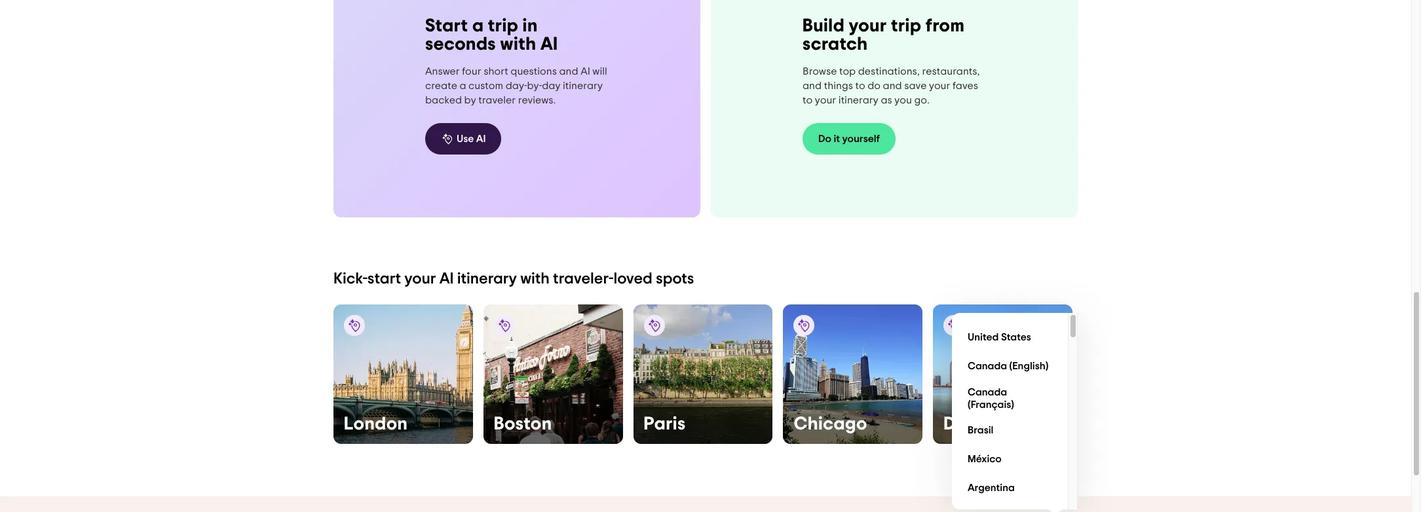Task type: vqa. For each thing, say whether or not it's contained in the screenshot.
"TO"
yes



Task type: describe. For each thing, give the bounding box(es) containing it.
will
[[593, 66, 607, 76]]

brasil
[[968, 426, 994, 436]]

use
[[457, 133, 474, 144]]

canada (français) link
[[963, 381, 1058, 417]]

states
[[1001, 332, 1032, 343]]

brasil link
[[963, 417, 1058, 446]]

with for seconds
[[500, 35, 536, 54]]

do it yourself
[[819, 134, 880, 144]]

menu containing united states
[[952, 313, 1078, 513]]

your down restaurants,
[[929, 81, 951, 91]]

your inside the build your trip from scratch
[[849, 17, 887, 35]]

and for build your trip from scratch
[[803, 81, 822, 91]]

four
[[462, 66, 482, 76]]

destinations,
[[858, 66, 920, 77]]

faves
[[953, 81, 978, 91]]

dubai link
[[933, 305, 1073, 444]]

spots
[[656, 271, 694, 287]]

ai inside button
[[476, 133, 486, 144]]

0 horizontal spatial to
[[803, 95, 813, 106]]

loved
[[614, 271, 653, 287]]

use ai
[[457, 133, 486, 144]]

méxico link
[[963, 446, 1058, 474]]

a inside answer four short questions and ai will create a custom day-by-day itinerary backed by traveler reviews.
[[460, 80, 466, 91]]

top
[[840, 66, 856, 77]]

answer four short questions and ai will create a custom day-by-day itinerary backed by traveler reviews.
[[425, 66, 607, 105]]

ai right start
[[440, 271, 454, 287]]

ai inside answer four short questions and ai will create a custom day-by-day itinerary backed by traveler reviews.
[[581, 66, 590, 76]]

build your trip from scratch
[[803, 17, 965, 54]]

paris
[[644, 415, 686, 434]]

create
[[425, 80, 457, 91]]

browse top destinations, restaurants, and things to do and save your faves to your itinerary as you go.
[[803, 66, 980, 106]]

as
[[881, 95, 893, 106]]

by
[[464, 95, 476, 105]]

do it yourself button
[[803, 123, 896, 155]]

answer
[[425, 66, 460, 76]]

boston link
[[484, 305, 623, 444]]

(français)
[[968, 400, 1015, 410]]

your down things on the top of page
[[815, 95, 836, 106]]

kick-
[[334, 271, 368, 287]]

scratch
[[803, 35, 868, 54]]

united states
[[968, 332, 1032, 343]]

you
[[895, 95, 912, 106]]

day
[[542, 80, 561, 91]]

your right start
[[405, 271, 436, 287]]

a inside start a trip in seconds with ai
[[472, 17, 484, 35]]

do
[[868, 81, 881, 91]]

go.
[[915, 95, 930, 106]]



Task type: locate. For each thing, give the bounding box(es) containing it.
by-
[[527, 80, 542, 91]]

restaurants,
[[922, 66, 980, 77]]

canada (english)
[[968, 361, 1049, 372]]

yourself
[[842, 134, 880, 144]]

and down destinations,
[[883, 81, 902, 91]]

itinerary
[[563, 80, 603, 91], [839, 95, 879, 106], [457, 271, 517, 287]]

paris link
[[634, 305, 773, 444]]

1 horizontal spatial and
[[803, 81, 822, 91]]

seconds
[[425, 35, 496, 54]]

in
[[523, 17, 538, 35]]

it
[[834, 134, 840, 144]]

to down browse
[[803, 95, 813, 106]]

2 vertical spatial itinerary
[[457, 271, 517, 287]]

browse
[[803, 66, 837, 77]]

0 vertical spatial a
[[472, 17, 484, 35]]

argentina
[[968, 483, 1015, 494]]

kick-start your ai itinerary with traveler-loved spots
[[334, 271, 694, 287]]

with left traveler-
[[521, 271, 550, 287]]

1 vertical spatial itinerary
[[839, 95, 879, 106]]

and for start a trip in seconds with ai
[[559, 66, 578, 76]]

1 canada from the top
[[968, 361, 1007, 372]]

and
[[559, 66, 578, 76], [803, 81, 822, 91], [883, 81, 902, 91]]

argentina link
[[963, 474, 1058, 503]]

your right build
[[849, 17, 887, 35]]

canada for canada (français)
[[968, 387, 1007, 398]]

ai right use
[[476, 133, 486, 144]]

questions
[[511, 66, 557, 76]]

dubai
[[944, 415, 994, 434]]

2 horizontal spatial itinerary
[[839, 95, 879, 106]]

0 horizontal spatial itinerary
[[457, 271, 517, 287]]

with inside start a trip in seconds with ai
[[500, 35, 536, 54]]

itinerary inside answer four short questions and ai will create a custom day-by-day itinerary backed by traveler reviews.
[[563, 80, 603, 91]]

0 vertical spatial to
[[856, 81, 866, 91]]

and up day
[[559, 66, 578, 76]]

0 horizontal spatial a
[[460, 80, 466, 91]]

and inside answer four short questions and ai will create a custom day-by-day itinerary backed by traveler reviews.
[[559, 66, 578, 76]]

custom
[[469, 80, 503, 91]]

start
[[368, 271, 401, 287]]

ai right in
[[541, 35, 558, 54]]

do
[[819, 134, 832, 144]]

2 horizontal spatial and
[[883, 81, 902, 91]]

with
[[500, 35, 536, 54], [521, 271, 550, 287]]

build
[[803, 17, 845, 35]]

day-
[[506, 80, 527, 91]]

2 canada from the top
[[968, 387, 1007, 398]]

with for itinerary
[[521, 271, 550, 287]]

short
[[484, 66, 508, 76]]

menu
[[952, 313, 1078, 513]]

1 vertical spatial with
[[521, 271, 550, 287]]

canada inside canada (français)
[[968, 387, 1007, 398]]

london
[[344, 415, 408, 434]]

things
[[824, 81, 853, 91]]

trip left in
[[488, 17, 519, 35]]

1 horizontal spatial a
[[472, 17, 484, 35]]

start
[[425, 17, 468, 35]]

save
[[905, 81, 927, 91]]

1 horizontal spatial to
[[856, 81, 866, 91]]

start a trip in seconds with ai
[[425, 17, 558, 54]]

1 vertical spatial canada
[[968, 387, 1007, 398]]

0 horizontal spatial and
[[559, 66, 578, 76]]

traveler-
[[553, 271, 614, 287]]

a
[[472, 17, 484, 35], [460, 80, 466, 91]]

trip inside the build your trip from scratch
[[891, 17, 922, 35]]

from
[[926, 17, 965, 35]]

1 vertical spatial a
[[460, 80, 466, 91]]

to left "do"
[[856, 81, 866, 91]]

canada (français)
[[968, 387, 1015, 410]]

traveler
[[479, 95, 516, 105]]

chicago link
[[783, 305, 923, 444]]

ai
[[541, 35, 558, 54], [581, 66, 590, 76], [476, 133, 486, 144], [440, 271, 454, 287]]

a up by
[[460, 80, 466, 91]]

with up questions
[[500, 35, 536, 54]]

0 vertical spatial with
[[500, 35, 536, 54]]

trip left from
[[891, 17, 922, 35]]

canada for canada (english)
[[968, 361, 1007, 372]]

canada
[[968, 361, 1007, 372], [968, 387, 1007, 398]]

trip
[[488, 17, 519, 35], [891, 17, 922, 35]]

to
[[856, 81, 866, 91], [803, 95, 813, 106]]

0 horizontal spatial trip
[[488, 17, 519, 35]]

chicago
[[794, 415, 868, 434]]

and down browse
[[803, 81, 822, 91]]

trip for your
[[891, 17, 922, 35]]

1 horizontal spatial itinerary
[[563, 80, 603, 91]]

boston
[[494, 415, 552, 434]]

ai left will
[[581, 66, 590, 76]]

(english)
[[1010, 361, 1049, 372]]

your
[[849, 17, 887, 35], [929, 81, 951, 91], [815, 95, 836, 106], [405, 271, 436, 287]]

use ai button
[[425, 123, 502, 154]]

méxico
[[968, 454, 1002, 465]]

canada down the united
[[968, 361, 1007, 372]]

1 horizontal spatial trip
[[891, 17, 922, 35]]

canada (english) link
[[963, 352, 1058, 381]]

reviews.
[[518, 95, 556, 105]]

london link
[[334, 305, 473, 444]]

a right start
[[472, 17, 484, 35]]

trip inside start a trip in seconds with ai
[[488, 17, 519, 35]]

ai inside start a trip in seconds with ai
[[541, 35, 558, 54]]

0 vertical spatial itinerary
[[563, 80, 603, 91]]

0 vertical spatial canada
[[968, 361, 1007, 372]]

trip for a
[[488, 17, 519, 35]]

united
[[968, 332, 999, 343]]

backed
[[425, 95, 462, 105]]

canada up (français)
[[968, 387, 1007, 398]]

united states link
[[963, 324, 1058, 352]]

1 vertical spatial to
[[803, 95, 813, 106]]

itinerary inside browse top destinations, restaurants, and things to do and save your faves to your itinerary as you go.
[[839, 95, 879, 106]]



